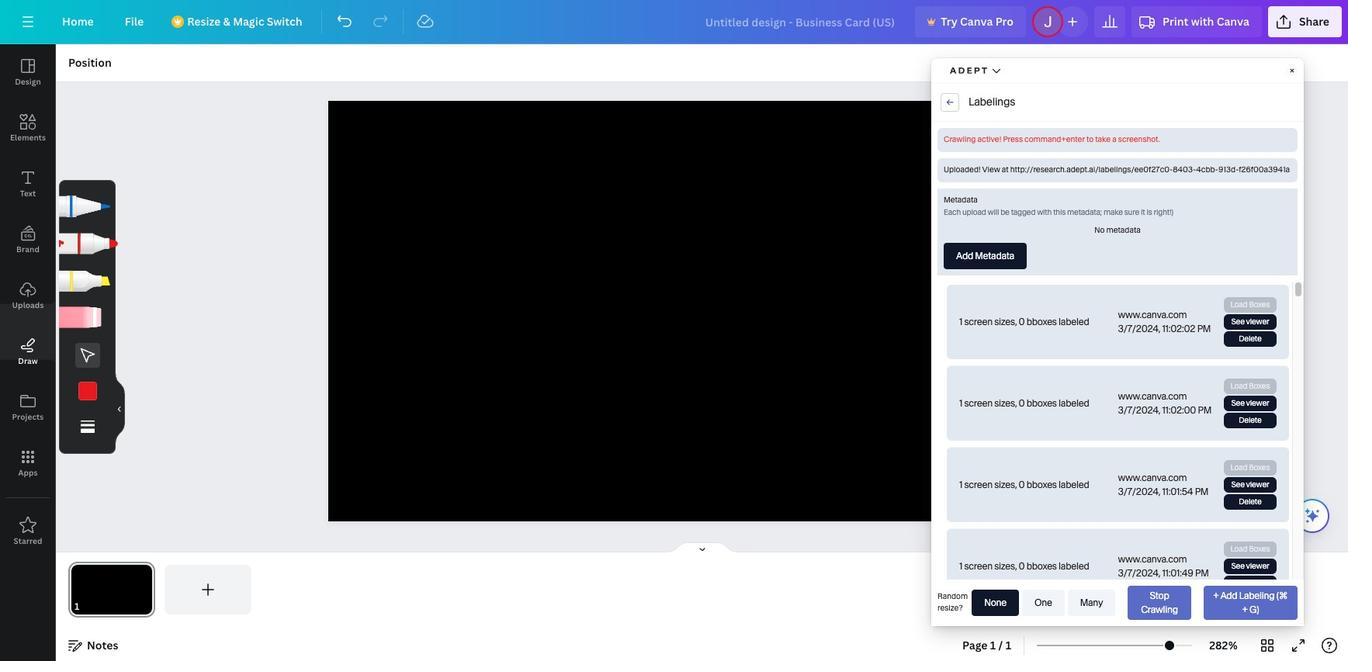 Task type: describe. For each thing, give the bounding box(es) containing it.
#e7191f image
[[78, 382, 97, 401]]

print with canva
[[1163, 14, 1250, 29]]

projects button
[[0, 380, 56, 435]]

draw
[[18, 356, 38, 366]]

draw button
[[0, 324, 56, 380]]

Page title text field
[[86, 599, 92, 615]]

design
[[15, 76, 41, 87]]

resize & magic switch
[[187, 14, 302, 29]]

starred
[[14, 536, 42, 546]]

page
[[963, 638, 988, 653]]

pro
[[996, 14, 1014, 29]]

hide pages image
[[665, 542, 739, 554]]

apps button
[[0, 435, 56, 491]]

2 1 from the left
[[1006, 638, 1011, 653]]

file button
[[112, 6, 156, 37]]

design button
[[0, 44, 56, 100]]

starred button
[[0, 504, 56, 560]]

share
[[1299, 14, 1330, 29]]

with
[[1191, 14, 1214, 29]]

1 1 from the left
[[990, 638, 996, 653]]

try canva pro
[[941, 14, 1014, 29]]

elements
[[10, 132, 46, 143]]

Design title text field
[[693, 6, 909, 37]]

resize & magic switch button
[[162, 6, 315, 37]]

brand button
[[0, 212, 56, 268]]



Task type: vqa. For each thing, say whether or not it's contained in the screenshot.
HIDE PAGES image
yes



Task type: locate. For each thing, give the bounding box(es) containing it.
position button
[[62, 50, 118, 75]]

1 horizontal spatial 1
[[1006, 638, 1011, 653]]

1 left /
[[990, 638, 996, 653]]

text button
[[0, 156, 56, 212]]

/
[[999, 638, 1003, 653]]

canva right 'with' in the right of the page
[[1217, 14, 1250, 29]]

brand
[[16, 244, 40, 255]]

magic
[[233, 14, 264, 29]]

home link
[[50, 6, 106, 37]]

uploads
[[12, 300, 44, 310]]

notes
[[87, 638, 118, 653]]

print with canva button
[[1132, 6, 1262, 37]]

try
[[941, 14, 958, 29]]

notes button
[[62, 633, 125, 658]]

elements button
[[0, 100, 56, 156]]

page 1 image
[[68, 565, 155, 615]]

page 1 / 1
[[963, 638, 1011, 653]]

switch
[[267, 14, 302, 29]]

position
[[68, 55, 112, 70]]

home
[[62, 14, 94, 29]]

share button
[[1268, 6, 1342, 37]]

hide image
[[115, 371, 125, 446]]

side panel tab list
[[0, 44, 56, 560]]

1 horizontal spatial canva
[[1217, 14, 1250, 29]]

canva inside button
[[960, 14, 993, 29]]

resize
[[187, 14, 221, 29]]

file
[[125, 14, 144, 29]]

1
[[990, 638, 996, 653], [1006, 638, 1011, 653]]

text
[[20, 188, 36, 199]]

1 canva from the left
[[960, 14, 993, 29]]

canva assistant image
[[1303, 507, 1322, 525]]

282%
[[1210, 638, 1238, 653]]

2 canva from the left
[[1217, 14, 1250, 29]]

canva
[[960, 14, 993, 29], [1217, 14, 1250, 29]]

&
[[223, 14, 230, 29]]

canva right try
[[960, 14, 993, 29]]

print
[[1163, 14, 1189, 29]]

projects
[[12, 411, 44, 422]]

uploads button
[[0, 268, 56, 324]]

try canva pro button
[[915, 6, 1026, 37]]

0 horizontal spatial canva
[[960, 14, 993, 29]]

282% button
[[1199, 633, 1249, 658]]

main menu bar
[[0, 0, 1348, 44]]

0 horizontal spatial 1
[[990, 638, 996, 653]]

apps
[[18, 467, 38, 478]]

1 right /
[[1006, 638, 1011, 653]]

canva inside dropdown button
[[1217, 14, 1250, 29]]



